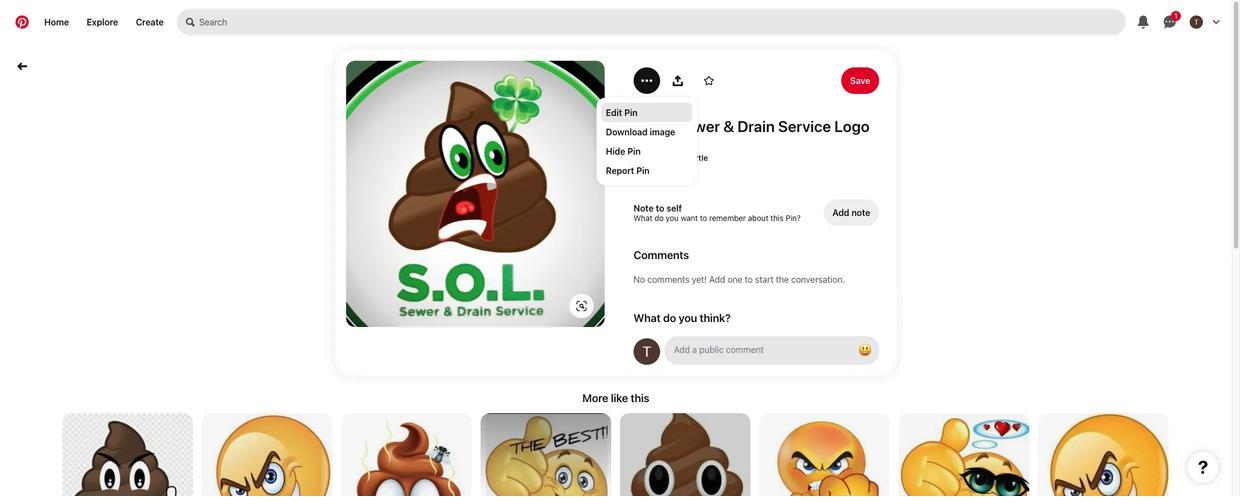 Task type: vqa. For each thing, say whether or not it's contained in the screenshot.
Remove she/her tag ICON
no



Task type: locate. For each thing, give the bounding box(es) containing it.
yet!
[[692, 275, 707, 285]]

logo
[[834, 117, 870, 136]]

want
[[681, 214, 698, 223]]

0 horizontal spatial image
[[402, 301, 427, 312]]

do left the self on the top of the page
[[654, 214, 664, 223]]

note
[[852, 208, 870, 218]]

add
[[833, 208, 849, 218], [709, 275, 725, 285]]

you left think? on the right bottom of the page
[[679, 311, 697, 324]]

more
[[582, 392, 608, 405]]

0 horizontal spatial add
[[709, 275, 725, 285]]

what up terryturtle85 image
[[634, 311, 661, 324]]

do
[[654, 214, 664, 223], [663, 311, 676, 324]]

1
[[1174, 12, 1177, 20]]

what left the self on the top of the page
[[634, 214, 652, 223]]

view image button
[[357, 294, 436, 319]]

1 horizontal spatial add
[[833, 208, 849, 218]]

0 vertical spatial what
[[634, 214, 652, 223]]

s.o.l. sewer & drain service logo
[[634, 117, 870, 136]]

image
[[650, 127, 675, 137], [402, 301, 427, 312]]

this right like
[[631, 392, 649, 405]]

self
[[666, 203, 682, 214]]

list
[[0, 414, 1232, 497]]

😃 button
[[665, 337, 879, 365], [854, 340, 876, 362]]

add left "one"
[[709, 275, 725, 285]]

this may contain: an emoticive smiley face making a hand gesture image
[[202, 414, 332, 497], [1038, 414, 1169, 497]]

terry turtle
[[665, 153, 708, 162]]

1 horizontal spatial this
[[771, 214, 784, 223]]

image right the view
[[402, 301, 427, 312]]

note to self what do you want to remember about this pin?
[[634, 203, 801, 223]]

one
[[727, 275, 742, 285]]

do down comments
[[663, 311, 676, 324]]

you left want
[[666, 214, 679, 223]]

1 vertical spatial what
[[634, 311, 661, 324]]

download image
[[606, 127, 675, 137]]

like
[[611, 392, 628, 405]]

this may contain: an emo emo emo emo emo emo emo emo emo emo emo emo em someones emo emo emo emo emo emo emo emo emo emo emo emo emo emo image
[[620, 414, 751, 497]]

1 button
[[1156, 9, 1183, 35]]

think?
[[700, 311, 731, 324]]

you
[[666, 214, 679, 223], [679, 311, 697, 324]]

you inside note to self what do you want to remember about this pin?
[[666, 214, 679, 223]]

pin right edit
[[624, 107, 638, 118]]

0 vertical spatial add
[[833, 208, 849, 218]]

terry
[[665, 153, 684, 162]]

home
[[44, 17, 69, 27]]

2 vertical spatial pin
[[636, 165, 650, 176]]

this
[[771, 214, 784, 223], [631, 392, 649, 405]]

1 horizontal spatial image
[[650, 127, 675, 137]]

2 horizontal spatial to
[[745, 275, 753, 285]]

save
[[850, 75, 870, 86]]

view image link
[[357, 294, 436, 319]]

report pin
[[606, 165, 650, 176]]

what
[[634, 214, 652, 223], [634, 311, 661, 324]]

hide pin
[[606, 146, 641, 157]]

explore link
[[78, 9, 127, 35]]

0 vertical spatial you
[[666, 214, 679, 223]]

😃
[[858, 343, 871, 358]]

1 vertical spatial image
[[402, 301, 427, 312]]

1 what from the top
[[634, 214, 652, 223]]

more like this
[[582, 392, 649, 405]]

note
[[634, 203, 654, 214]]

conversation.
[[791, 275, 845, 285]]

to left the self on the top of the page
[[656, 203, 664, 214]]

explore
[[87, 17, 118, 27]]

to
[[656, 203, 664, 214], [700, 214, 707, 223], [745, 275, 753, 285]]

what do you think?
[[634, 311, 731, 324]]

2 what from the top
[[634, 311, 661, 324]]

0 horizontal spatial this may contain: an emoticive smiley face making a hand gesture image
[[202, 414, 332, 497]]

add note
[[833, 208, 870, 218]]

comments
[[647, 275, 690, 285]]

to right want
[[700, 214, 707, 223]]

service
[[778, 117, 831, 136]]

0 vertical spatial this
[[771, 214, 784, 223]]

0 horizontal spatial this
[[631, 392, 649, 405]]

terry turtle image
[[1190, 15, 1203, 29]]

1 vertical spatial you
[[679, 311, 697, 324]]

pin
[[624, 107, 638, 118], [627, 146, 641, 157], [636, 165, 650, 176]]

about
[[748, 214, 768, 223]]

1 horizontal spatial this may contain: an emoticive smiley face making a hand gesture image
[[1038, 414, 1169, 497]]

home link
[[35, 9, 78, 35]]

&
[[723, 117, 734, 136]]

0 horizontal spatial you
[[666, 214, 679, 223]]

Add a public comment field
[[674, 345, 845, 355]]

start
[[755, 275, 774, 285]]

1 vertical spatial pin
[[627, 146, 641, 157]]

story pin image image
[[346, 61, 605, 328]]

add left note
[[833, 208, 849, 218]]

remember
[[709, 214, 746, 223]]

0 vertical spatial pin
[[624, 107, 638, 118]]

sewer
[[676, 117, 720, 136]]

0 vertical spatial image
[[650, 127, 675, 137]]

to right "one"
[[745, 275, 753, 285]]

8,171 emoticones vectores, ilustraciones y gráficos - 123rf image
[[341, 414, 472, 497]]

0 vertical spatial do
[[654, 214, 664, 223]]

1 vertical spatial do
[[663, 311, 676, 324]]

pin right hide
[[627, 146, 641, 157]]

save button
[[841, 67, 879, 94]]

image inside button
[[402, 301, 427, 312]]

pin inside "menu item"
[[624, 107, 638, 118]]

hide
[[606, 146, 625, 157]]

this left pin?
[[771, 214, 784, 223]]

edit pin
[[606, 107, 638, 118]]

image down edit pin "menu item"
[[650, 127, 675, 137]]

pin right report
[[636, 165, 650, 176]]



Task type: describe. For each thing, give the bounding box(es) containing it.
edit pin menu item
[[601, 103, 692, 122]]

pin for report pin
[[636, 165, 650, 176]]

0 horizontal spatial to
[[656, 203, 664, 214]]

1 horizontal spatial to
[[700, 214, 707, 223]]

2 this may contain: an emoticive smiley face making a hand gesture image from the left
[[1038, 414, 1169, 497]]

1 this may contain: an emoticive smiley face making a hand gesture image from the left
[[202, 414, 332, 497]]

terryturtle85 image
[[634, 339, 660, 365]]

image for view image
[[402, 301, 427, 312]]

1 vertical spatial add
[[709, 275, 725, 285]]

add note button
[[824, 200, 879, 226]]

comments
[[634, 248, 689, 261]]

add inside button
[[833, 208, 849, 218]]

do inside note to self what do you want to remember about this pin?
[[654, 214, 664, 223]]

view image
[[379, 301, 427, 312]]

terry turtle avatar link image
[[634, 144, 660, 171]]

this inside note to self what do you want to remember about this pin?
[[771, 214, 784, 223]]

drain
[[737, 117, 775, 136]]

edit
[[606, 107, 622, 118]]

pin?
[[786, 214, 801, 223]]

create
[[136, 17, 164, 27]]

create link
[[127, 9, 173, 35]]

this may contain: an emoticive smiley face giving the thumbs up sign with the words the best image
[[481, 414, 611, 497]]

1 vertical spatial this
[[631, 392, 649, 405]]

no comments yet! add one to start the conversation.
[[634, 275, 845, 285]]

what inside note to self what do you want to remember about this pin?
[[634, 214, 652, 223]]

image for download image
[[650, 127, 675, 137]]

s.o.l.
[[634, 117, 672, 136]]

report
[[606, 165, 634, 176]]

search icon image
[[186, 18, 195, 27]]

turtle
[[686, 153, 708, 162]]

terry turtle link
[[665, 153, 708, 162]]

s.o.l. sewer & drain service logo link
[[634, 117, 879, 136]]

pin for edit pin
[[624, 107, 638, 118]]

view
[[379, 301, 400, 312]]

this may contain: an emoticive yellow smiley face with big blue eyes and one hand on his chin image
[[759, 414, 890, 497]]

1 horizontal spatial you
[[679, 311, 697, 324]]

this may contain: an emo emo emo emo emo emo emo emo emo emo emo emo em and emo emo emo emo emo emo emo emo emo emo emo emo emo emo em image
[[62, 414, 193, 497]]

this may contain: an emoticive smiley face with sunglasses and hearts above it image
[[899, 414, 1029, 497]]

download
[[606, 127, 648, 137]]

no
[[634, 275, 645, 285]]

pin for hide pin
[[627, 146, 641, 157]]

the
[[776, 275, 789, 285]]

open link icon image
[[366, 302, 375, 311]]

comments button
[[634, 248, 879, 261]]

Search text field
[[199, 9, 1126, 35]]



